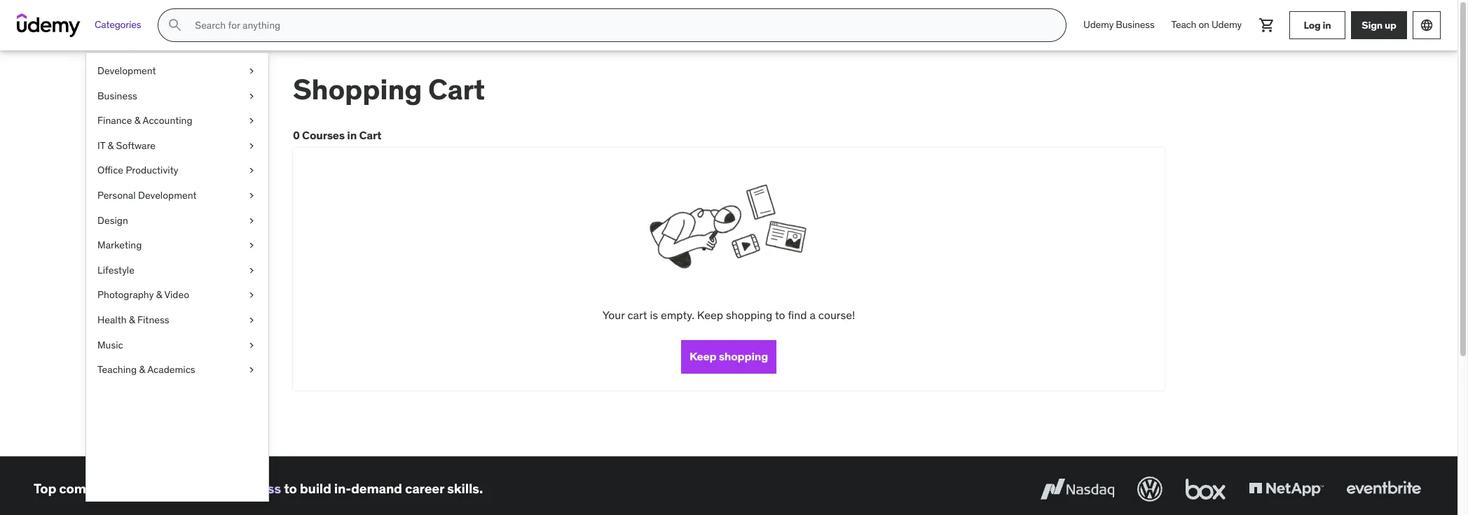 Task type: vqa. For each thing, say whether or not it's contained in the screenshot.
xsmall image related to Photography & Video
yes



Task type: locate. For each thing, give the bounding box(es) containing it.
xsmall image inside music link
[[246, 339, 257, 353]]

choose
[[130, 481, 175, 498]]

skills.
[[447, 481, 483, 498]]

top
[[34, 481, 56, 498]]

udemy business link
[[1075, 8, 1163, 42], [178, 481, 281, 498]]

0 vertical spatial udemy business link
[[1075, 8, 1163, 42]]

&
[[134, 114, 140, 127], [108, 139, 114, 152], [156, 289, 162, 302], [129, 314, 135, 327], [139, 364, 145, 376]]

xsmall image inside design link
[[246, 214, 257, 228]]

xsmall image inside business link
[[246, 89, 257, 103]]

1 vertical spatial to
[[284, 481, 297, 498]]

accounting
[[143, 114, 192, 127]]

1 horizontal spatial cart
[[428, 72, 485, 107]]

courses
[[302, 128, 345, 142]]

categories
[[95, 18, 141, 31]]

to left find
[[775, 309, 785, 323]]

4 xsmall image from the top
[[246, 289, 257, 303]]

business up "finance"
[[97, 89, 137, 102]]

0 vertical spatial business
[[1116, 18, 1155, 31]]

1 horizontal spatial udemy
[[1084, 18, 1114, 31]]

business left teach
[[1116, 18, 1155, 31]]

log in
[[1304, 19, 1331, 31]]

0 vertical spatial in
[[1323, 19, 1331, 31]]

xsmall image
[[246, 64, 257, 78], [246, 89, 257, 103], [246, 114, 257, 128], [246, 164, 257, 178], [246, 214, 257, 228], [246, 264, 257, 278], [246, 314, 257, 328]]

0 vertical spatial shopping
[[726, 309, 773, 323]]

productivity
[[126, 164, 178, 177]]

shopping up keep shopping
[[726, 309, 773, 323]]

7 xsmall image from the top
[[246, 314, 257, 328]]

& right "finance"
[[134, 114, 140, 127]]

to left build
[[284, 481, 297, 498]]

& right health
[[129, 314, 135, 327]]

1 vertical spatial udemy business link
[[178, 481, 281, 498]]

to
[[775, 309, 785, 323], [284, 481, 297, 498]]

& left video
[[156, 289, 162, 302]]

1 vertical spatial in
[[347, 128, 357, 142]]

is
[[650, 309, 658, 323]]

xsmall image inside it & software "link"
[[246, 139, 257, 153]]

& for software
[[108, 139, 114, 152]]

netapp image
[[1246, 474, 1327, 505]]

0 horizontal spatial business
[[97, 89, 137, 102]]

0 horizontal spatial cart
[[359, 128, 382, 142]]

& for accounting
[[134, 114, 140, 127]]

& for video
[[156, 289, 162, 302]]

xsmall image inside teaching & academics link
[[246, 364, 257, 378]]

xsmall image inside personal development link
[[246, 189, 257, 203]]

music
[[97, 339, 123, 352]]

1 horizontal spatial udemy business link
[[1075, 8, 1163, 42]]

xsmall image inside photography & video link
[[246, 289, 257, 303]]

your cart is empty. keep shopping to find a course!
[[603, 309, 855, 323]]

0 vertical spatial cart
[[428, 72, 485, 107]]

teaching
[[97, 364, 137, 376]]

health & fitness
[[97, 314, 169, 327]]

xsmall image inside finance & accounting link
[[246, 114, 257, 128]]

& inside teaching & academics link
[[139, 364, 145, 376]]

2 horizontal spatial udemy
[[1212, 18, 1242, 31]]

1 horizontal spatial to
[[775, 309, 785, 323]]

xsmall image inside office productivity link
[[246, 164, 257, 178]]

career
[[405, 481, 444, 498]]

3 xsmall image from the top
[[246, 114, 257, 128]]

xsmall image for lifestyle
[[246, 264, 257, 278]]

2 xsmall image from the top
[[246, 89, 257, 103]]

0 vertical spatial to
[[775, 309, 785, 323]]

on
[[1199, 18, 1209, 31]]

a
[[810, 309, 816, 323]]

health
[[97, 314, 127, 327]]

3 xsmall image from the top
[[246, 239, 257, 253]]

keep
[[697, 309, 723, 323], [690, 350, 716, 364]]

up
[[1385, 19, 1397, 31]]

& inside it & software "link"
[[108, 139, 114, 152]]

demand
[[351, 481, 402, 498]]

choose a language image
[[1420, 18, 1434, 32]]

business left build
[[225, 481, 281, 498]]

development
[[97, 64, 156, 77], [138, 189, 197, 202]]

find
[[788, 309, 807, 323]]

music link
[[86, 333, 268, 358]]

1 xsmall image from the top
[[246, 64, 257, 78]]

box image
[[1182, 474, 1229, 505]]

udemy business
[[1084, 18, 1155, 31]]

volkswagen image
[[1135, 474, 1166, 505]]

office
[[97, 164, 123, 177]]

shopping
[[293, 72, 422, 107]]

xsmall image inside development link
[[246, 64, 257, 78]]

0 horizontal spatial in
[[347, 128, 357, 142]]

& inside health & fitness link
[[129, 314, 135, 327]]

xsmall image
[[246, 139, 257, 153], [246, 189, 257, 203], [246, 239, 257, 253], [246, 289, 257, 303], [246, 339, 257, 353], [246, 364, 257, 378]]

keep shopping
[[690, 350, 768, 364]]

categories button
[[86, 8, 150, 42]]

5 xsmall image from the top
[[246, 214, 257, 228]]

in right log
[[1323, 19, 1331, 31]]

xsmall image inside lifestyle link
[[246, 264, 257, 278]]

lifestyle link
[[86, 258, 268, 283]]

xsmall image for design
[[246, 214, 257, 228]]

1 vertical spatial cart
[[359, 128, 382, 142]]

5 xsmall image from the top
[[246, 339, 257, 353]]

6 xsmall image from the top
[[246, 364, 257, 378]]

xsmall image inside marketing link
[[246, 239, 257, 253]]

0 horizontal spatial udemy
[[178, 481, 222, 498]]

development down categories dropdown button at the left top of page
[[97, 64, 156, 77]]

1 horizontal spatial in
[[1323, 19, 1331, 31]]

2 vertical spatial business
[[225, 481, 281, 498]]

xsmall image inside health & fitness link
[[246, 314, 257, 328]]

business
[[1116, 18, 1155, 31], [97, 89, 137, 102], [225, 481, 281, 498]]

log in link
[[1290, 11, 1346, 39]]

in
[[1323, 19, 1331, 31], [347, 128, 357, 142]]

6 xsmall image from the top
[[246, 264, 257, 278]]

in right courses
[[347, 128, 357, 142]]

udemy
[[1084, 18, 1114, 31], [1212, 18, 1242, 31], [178, 481, 222, 498]]

keep right the empty.
[[697, 309, 723, 323]]

1 vertical spatial keep
[[690, 350, 716, 364]]

xsmall image for marketing
[[246, 239, 257, 253]]

1 xsmall image from the top
[[246, 139, 257, 153]]

development down office productivity link
[[138, 189, 197, 202]]

keep shopping link
[[681, 340, 777, 374]]

4 xsmall image from the top
[[246, 164, 257, 178]]

shopping down your cart is empty. keep shopping to find a course!
[[719, 350, 768, 364]]

& inside photography & video link
[[156, 289, 162, 302]]

xsmall image for photography & video
[[246, 289, 257, 303]]

& right "teaching"
[[139, 364, 145, 376]]

xsmall image for business
[[246, 89, 257, 103]]

shopping
[[726, 309, 773, 323], [719, 350, 768, 364]]

2 xsmall image from the top
[[246, 189, 257, 203]]

keep down the empty.
[[690, 350, 716, 364]]

xsmall image for finance & accounting
[[246, 114, 257, 128]]

empty.
[[661, 309, 695, 323]]

& right it
[[108, 139, 114, 152]]

companies
[[59, 481, 127, 498]]

cart
[[428, 72, 485, 107], [359, 128, 382, 142]]

office productivity link
[[86, 159, 268, 184]]

& inside finance & accounting link
[[134, 114, 140, 127]]

xsmall image for teaching & academics
[[246, 364, 257, 378]]

xsmall image for music
[[246, 339, 257, 353]]

0 horizontal spatial to
[[284, 481, 297, 498]]



Task type: describe. For each thing, give the bounding box(es) containing it.
0
[[293, 128, 300, 142]]

teaching & academics
[[97, 364, 195, 376]]

it
[[97, 139, 105, 152]]

0 horizontal spatial udemy business link
[[178, 481, 281, 498]]

personal development
[[97, 189, 197, 202]]

1 horizontal spatial business
[[225, 481, 281, 498]]

xsmall image for it & software
[[246, 139, 257, 153]]

nasdaq image
[[1037, 474, 1118, 505]]

lifestyle
[[97, 264, 135, 277]]

log
[[1304, 19, 1321, 31]]

business link
[[86, 84, 268, 109]]

teach on udemy link
[[1163, 8, 1250, 42]]

0 vertical spatial keep
[[697, 309, 723, 323]]

office productivity
[[97, 164, 178, 177]]

top companies choose udemy business to build in-demand career skills.
[[34, 481, 483, 498]]

development link
[[86, 59, 268, 84]]

build
[[300, 481, 331, 498]]

cart
[[628, 309, 647, 323]]

design link
[[86, 209, 268, 233]]

& for fitness
[[129, 314, 135, 327]]

shopping cart with 0 items image
[[1259, 17, 1276, 34]]

xsmall image for development
[[246, 64, 257, 78]]

in-
[[334, 481, 351, 498]]

finance
[[97, 114, 132, 127]]

academics
[[147, 364, 195, 376]]

xsmall image for health & fitness
[[246, 314, 257, 328]]

Search for anything text field
[[192, 13, 1049, 37]]

sign up link
[[1351, 11, 1407, 39]]

design
[[97, 214, 128, 227]]

it & software link
[[86, 134, 268, 159]]

personal development link
[[86, 184, 268, 209]]

0 vertical spatial development
[[97, 64, 156, 77]]

& for academics
[[139, 364, 145, 376]]

sign up
[[1362, 19, 1397, 31]]

1 vertical spatial development
[[138, 189, 197, 202]]

teach on udemy
[[1171, 18, 1242, 31]]

it & software
[[97, 139, 156, 152]]

0 courses in cart
[[293, 128, 382, 142]]

shopping cart
[[293, 72, 485, 107]]

photography & video link
[[86, 283, 268, 308]]

fitness
[[137, 314, 169, 327]]

finance & accounting link
[[86, 109, 268, 134]]

sign
[[1362, 19, 1383, 31]]

your
[[603, 309, 625, 323]]

finance & accounting
[[97, 114, 192, 127]]

marketing link
[[86, 233, 268, 258]]

1 vertical spatial shopping
[[719, 350, 768, 364]]

1 vertical spatial business
[[97, 89, 137, 102]]

software
[[116, 139, 156, 152]]

photography
[[97, 289, 154, 302]]

photography & video
[[97, 289, 189, 302]]

xsmall image for personal development
[[246, 189, 257, 203]]

teach
[[1171, 18, 1197, 31]]

xsmall image for office productivity
[[246, 164, 257, 178]]

submit search image
[[167, 17, 184, 34]]

eventbrite image
[[1344, 474, 1424, 505]]

marketing
[[97, 239, 142, 252]]

udemy image
[[17, 13, 81, 37]]

personal
[[97, 189, 136, 202]]

2 horizontal spatial business
[[1116, 18, 1155, 31]]

course!
[[818, 309, 855, 323]]

video
[[164, 289, 189, 302]]

health & fitness link
[[86, 308, 268, 333]]

teaching & academics link
[[86, 358, 268, 383]]



